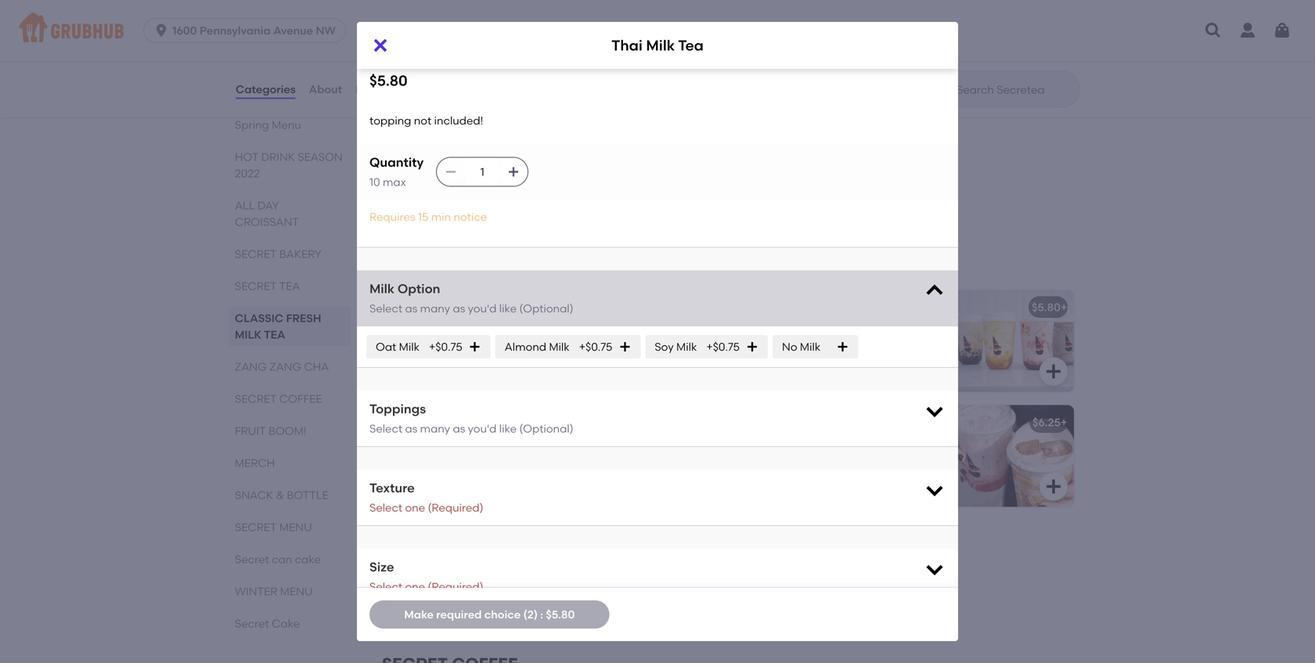 Task type: vqa. For each thing, say whether or not it's contained in the screenshot.
Milk within the Milk Option Select as many as you'd like (Optional)
yes



Task type: locate. For each thing, give the bounding box(es) containing it.
oero dirty milk
[[395, 416, 474, 429]]

milk for taro
[[772, 15, 793, 28]]

2 (optional) from the top
[[519, 422, 573, 435]]

thai
[[611, 37, 643, 54]]

like right oero dirty milk
[[499, 422, 517, 435]]

merch
[[235, 456, 275, 470]]

4 secret from the top
[[235, 521, 277, 534]]

0 horizontal spatial $5.80
[[369, 72, 408, 89]]

milk inside button
[[772, 15, 793, 28]]

0 vertical spatial like
[[499, 302, 517, 315]]

menu for secret menu
[[279, 521, 312, 534]]

hot drink season 2022
[[235, 150, 343, 180]]

2 horizontal spatial tea
[[796, 15, 815, 28]]

1 like from the top
[[499, 302, 517, 315]]

all day croissant
[[235, 199, 299, 229]]

fruit
[[235, 424, 266, 438]]

thai milk tea image
[[606, 119, 723, 221]]

1 you'd from the top
[[468, 302, 497, 315]]

1 vertical spatial zang zang cha
[[235, 360, 329, 373]]

1 horizontal spatial +$0.75
[[579, 340, 612, 353]]

milk for soy
[[676, 340, 697, 353]]

select inside texture select one (required)
[[369, 501, 402, 514]]

select inside toppings select as many as you'd like (optional)
[[369, 422, 402, 435]]

categories button
[[235, 61, 296, 117]]

0 horizontal spatial zang zang cha
[[235, 360, 329, 373]]

2 select from the top
[[369, 422, 402, 435]]

$5.80
[[369, 72, 408, 89], [1032, 301, 1061, 314], [546, 608, 575, 621]]

select down 'option'
[[369, 302, 402, 315]]

you'd right the oero
[[468, 422, 497, 435]]

4 select from the top
[[369, 580, 402, 593]]

you'd right sugar
[[468, 302, 497, 315]]

svg image
[[154, 23, 169, 38], [371, 36, 390, 55], [924, 400, 946, 422]]

as
[[405, 302, 417, 315], [453, 302, 465, 315], [405, 422, 417, 435], [453, 422, 465, 435]]

menu up cake
[[280, 585, 313, 598]]

svg image
[[1204, 21, 1223, 40], [1273, 21, 1292, 40], [694, 76, 712, 95], [1044, 76, 1063, 95], [445, 166, 457, 178], [507, 166, 520, 178], [694, 191, 712, 210], [924, 280, 946, 302], [469, 341, 481, 353], [619, 341, 631, 353], [746, 341, 759, 353], [836, 341, 849, 353], [694, 362, 712, 381], [1044, 362, 1063, 381], [1044, 477, 1063, 496], [924, 479, 946, 501], [924, 558, 946, 580]]

milk for oat
[[399, 340, 420, 353]]

dirty right boba
[[497, 301, 523, 314]]

$6.25 +
[[1033, 416, 1067, 429]]

0 horizontal spatial cha
[[304, 360, 329, 373]]

0 vertical spatial dirty
[[497, 301, 523, 314]]

1 many from the top
[[420, 302, 450, 315]]

svg image inside 1600 pennsylvania avenue nw button
[[154, 23, 169, 38]]

0 vertical spatial you'd
[[468, 302, 497, 315]]

peanut butter lotus dirty milk image
[[957, 405, 1074, 507]]

option
[[398, 281, 440, 296]]

+$0.75 down sugar
[[429, 340, 462, 353]]

+$0.75 for oat milk
[[429, 340, 462, 353]]

cha up 'coffee'
[[304, 360, 329, 373]]

0 vertical spatial (required)
[[428, 501, 483, 514]]

select down size
[[369, 580, 402, 593]]

zang zang cha up milk option select as many as you'd like (optional)
[[382, 253, 530, 273]]

tea for secret milk tea
[[456, 15, 475, 28]]

(required) for texture
[[428, 501, 483, 514]]

0 horizontal spatial svg image
[[154, 23, 169, 38]]

secret for secret cake
[[235, 617, 269, 630]]

menu
[[279, 521, 312, 534], [280, 585, 313, 598]]

as down 'option'
[[405, 302, 417, 315]]

1 vertical spatial many
[[420, 422, 450, 435]]

like
[[499, 302, 517, 315], [499, 422, 517, 435]]

choice
[[484, 608, 521, 621]]

+
[[710, 15, 717, 28], [1061, 301, 1067, 314], [1061, 416, 1067, 429]]

brown sugar boba dirty milk button
[[385, 290, 723, 392]]

milk for almond
[[549, 340, 570, 353]]

3 secret from the top
[[235, 392, 277, 405]]

1 vertical spatial (required)
[[428, 580, 483, 593]]

tea
[[456, 15, 475, 28], [796, 15, 815, 28], [678, 37, 704, 54]]

(optional)
[[519, 302, 573, 315], [519, 422, 573, 435]]

zang up secret coffee
[[269, 360, 301, 373]]

secret up fruit
[[235, 392, 277, 405]]

zang up 'option'
[[382, 253, 432, 273]]

dirty right the oero
[[424, 416, 449, 429]]

secret for secret bakery
[[235, 247, 277, 261]]

secret
[[395, 15, 429, 28], [235, 553, 269, 566], [235, 617, 269, 630]]

secret for secret milk tea
[[395, 15, 429, 28]]

2 horizontal spatial +$0.75
[[706, 340, 740, 353]]

select
[[369, 302, 402, 315], [369, 422, 402, 435], [369, 501, 402, 514], [369, 580, 402, 593]]

$5.80 for $5.80
[[369, 72, 408, 89]]

(2)
[[523, 608, 538, 621]]

winter menu
[[235, 585, 313, 598]]

0 horizontal spatial tea
[[456, 15, 475, 28]]

fruit boom!
[[235, 424, 306, 438]]

1 vertical spatial menu
[[280, 585, 313, 598]]

soy
[[655, 340, 674, 353]]

secret milk tea image
[[606, 4, 723, 106]]

cha up milk option select as many as you'd like (optional)
[[491, 253, 530, 273]]

2 one from the top
[[405, 580, 425, 593]]

0 vertical spatial one
[[405, 501, 425, 514]]

0 vertical spatial secret
[[395, 15, 429, 28]]

tea down classic
[[264, 328, 285, 341]]

+$0.75 right almond milk
[[579, 340, 612, 353]]

2 like from the top
[[499, 422, 517, 435]]

spring menu
[[235, 118, 301, 132]]

select down toppings
[[369, 422, 402, 435]]

1 horizontal spatial cha
[[491, 253, 530, 273]]

cake
[[295, 553, 321, 566]]

menu
[[272, 118, 301, 132]]

one inside size select one (required)
[[405, 580, 425, 593]]

strawberry dirty milk image
[[606, 520, 723, 622]]

1 horizontal spatial $5.80
[[546, 608, 575, 621]]

oat
[[376, 340, 396, 353]]

one inside texture select one (required)
[[405, 501, 425, 514]]

about
[[309, 82, 342, 96]]

secret for secret menu
[[235, 521, 277, 534]]

secret up classic
[[235, 279, 277, 293]]

menu down bottle
[[279, 521, 312, 534]]

1 (optional) from the top
[[519, 302, 573, 315]]

zang zang cha up secret coffee
[[235, 360, 329, 373]]

croissant
[[235, 215, 299, 229]]

2 many from the top
[[420, 422, 450, 435]]

1 vertical spatial one
[[405, 580, 425, 593]]

topping
[[369, 114, 411, 127], [395, 152, 436, 165], [745, 323, 787, 336], [395, 438, 436, 451], [745, 438, 787, 451]]

2022
[[235, 167, 260, 180]]

0 vertical spatial cha
[[491, 253, 530, 273]]

tea down bakery
[[279, 279, 300, 293]]

0 vertical spatial many
[[420, 302, 450, 315]]

many
[[420, 302, 450, 315], [420, 422, 450, 435]]

milk for no
[[800, 340, 821, 353]]

2 horizontal spatial svg image
[[924, 400, 946, 422]]

about button
[[308, 61, 343, 117]]

2 vertical spatial $5.80
[[546, 608, 575, 621]]

(required) inside texture select one (required)
[[428, 501, 483, 514]]

0 horizontal spatial dirty
[[424, 416, 449, 429]]

tea
[[279, 279, 300, 293], [264, 328, 285, 341]]

mango dirty milk image
[[957, 290, 1074, 392]]

quantity
[[369, 155, 424, 170]]

2 you'd from the top
[[468, 422, 497, 435]]

milk for thai
[[646, 37, 675, 54]]

like right boba
[[499, 302, 517, 315]]

select for texture
[[369, 501, 402, 514]]

0 vertical spatial menu
[[279, 521, 312, 534]]

0 horizontal spatial +$0.75
[[429, 340, 462, 353]]

many down toppings
[[420, 422, 450, 435]]

+ for $5.80
[[1061, 301, 1067, 314]]

0 vertical spatial (optional)
[[519, 302, 573, 315]]

many inside toppings select as many as you'd like (optional)
[[420, 422, 450, 435]]

menu for winter menu
[[280, 585, 313, 598]]

(required) up size select one (required)
[[428, 501, 483, 514]]

1 select from the top
[[369, 302, 402, 315]]

all
[[235, 199, 255, 212]]

2 horizontal spatial $5.80
[[1032, 301, 1061, 314]]

size
[[369, 559, 394, 574]]

secret up 'reviews' on the top of the page
[[395, 15, 429, 28]]

1 secret from the top
[[235, 247, 277, 261]]

toppings select as many as you'd like (optional)
[[369, 401, 573, 435]]

select inside size select one (required)
[[369, 580, 402, 593]]

taro milk tea image
[[957, 4, 1074, 106]]

1 horizontal spatial tea
[[678, 37, 704, 54]]

0 vertical spatial +
[[710, 15, 717, 28]]

tea inside button
[[796, 15, 815, 28]]

1 vertical spatial +
[[1061, 301, 1067, 314]]

one down texture
[[405, 501, 425, 514]]

1 horizontal spatial zang zang cha
[[382, 253, 530, 273]]

+$0.75
[[429, 340, 462, 353], [579, 340, 612, 353], [706, 340, 740, 353]]

one
[[405, 501, 425, 514], [405, 580, 425, 593]]

as right the oero
[[453, 422, 465, 435]]

select for toppings
[[369, 422, 402, 435]]

(optional) inside milk option select as many as you'd like (optional)
[[519, 302, 573, 315]]

1600
[[172, 24, 197, 37]]

2 secret from the top
[[235, 279, 277, 293]]

secret left can
[[235, 553, 269, 566]]

$6.25
[[1033, 416, 1061, 429]]

many down 'option'
[[420, 302, 450, 315]]

1 vertical spatial like
[[499, 422, 517, 435]]

you'd
[[468, 302, 497, 315], [468, 422, 497, 435]]

(required) inside size select one (required)
[[428, 580, 483, 593]]

select for size
[[369, 580, 402, 593]]

2 vertical spatial +
[[1061, 416, 1067, 429]]

3 +$0.75 from the left
[[706, 340, 740, 353]]

secret down croissant
[[235, 247, 277, 261]]

1 (required) from the top
[[428, 501, 483, 514]]

1 vertical spatial tea
[[264, 328, 285, 341]]

2 vertical spatial secret
[[235, 617, 269, 630]]

one up "make"
[[405, 580, 425, 593]]

secret down winter
[[235, 617, 269, 630]]

secret down "snack" on the bottom left
[[235, 521, 277, 534]]

2 (required) from the top
[[428, 580, 483, 593]]

1 +$0.75 from the left
[[429, 340, 462, 353]]

select down texture
[[369, 501, 402, 514]]

1 one from the top
[[405, 501, 425, 514]]

secret coffee
[[235, 392, 322, 405]]

+ for $6.25
[[1061, 416, 1067, 429]]

1 vertical spatial secret
[[235, 553, 269, 566]]

sugar
[[431, 301, 463, 314]]

taro milk tea button
[[736, 4, 1074, 106]]

topping not included!
[[369, 114, 483, 127], [395, 152, 508, 165], [745, 323, 859, 336], [395, 438, 508, 451], [745, 438, 859, 451]]

+$0.75 right 'soy milk'
[[706, 340, 740, 353]]

3 select from the top
[[369, 501, 402, 514]]

make
[[404, 608, 434, 621]]

almond milk
[[505, 340, 570, 353]]

1 vertical spatial you'd
[[468, 422, 497, 435]]

cha
[[491, 253, 530, 273], [304, 360, 329, 373]]

0 vertical spatial $5.80
[[369, 72, 408, 89]]

(required) up required
[[428, 580, 483, 593]]

spring
[[235, 118, 269, 132]]

1 vertical spatial $5.80
[[1032, 301, 1061, 314]]

2 +$0.75 from the left
[[579, 340, 612, 353]]

included!
[[434, 114, 483, 127], [459, 152, 508, 165], [810, 323, 859, 336], [459, 438, 508, 451], [810, 438, 859, 451]]

classic
[[235, 312, 283, 325]]

1 vertical spatial (optional)
[[519, 422, 573, 435]]

1 horizontal spatial dirty
[[497, 301, 523, 314]]



Task type: describe. For each thing, give the bounding box(es) containing it.
1 horizontal spatial svg image
[[371, 36, 390, 55]]

taro milk tea
[[745, 15, 815, 28]]

almond
[[505, 340, 546, 353]]

oat milk
[[376, 340, 420, 353]]

winter
[[235, 585, 277, 598]]

pennsylvania
[[200, 24, 271, 37]]

secret tea
[[235, 279, 300, 293]]

topping not included! button
[[385, 119, 723, 221]]

milk inside milk option select as many as you'd like (optional)
[[369, 281, 395, 296]]

you'd inside toppings select as many as you'd like (optional)
[[468, 422, 497, 435]]

taro
[[745, 15, 769, 28]]

secret for secret can cake
[[235, 553, 269, 566]]

tea for taro milk tea
[[796, 15, 815, 28]]

no milk
[[782, 340, 821, 353]]

+$0.75 for soy milk
[[706, 340, 740, 353]]

avenue
[[273, 24, 313, 37]]

1 vertical spatial cha
[[304, 360, 329, 373]]

make required choice (2) : $5.80
[[404, 608, 575, 621]]

brown
[[395, 301, 428, 314]]

boom!
[[268, 424, 306, 438]]

secret for secret coffee
[[235, 392, 277, 405]]

topping inside button
[[395, 152, 436, 165]]

hot
[[235, 150, 259, 164]]

Search Secretea search field
[[955, 82, 1075, 97]]

max
[[383, 176, 406, 189]]

$5.55 +
[[682, 15, 717, 28]]

secret bakery
[[235, 247, 321, 261]]

milk option select as many as you'd like (optional)
[[369, 281, 573, 315]]

brown sugar boba dirty milk
[[395, 301, 547, 314]]

categories
[[236, 82, 296, 96]]

$5.80 +
[[1032, 301, 1067, 314]]

reviews button
[[355, 61, 400, 117]]

coffee
[[279, 392, 322, 405]]

tea for thai milk tea
[[678, 37, 704, 54]]

milk
[[235, 328, 261, 341]]

milk for secret
[[432, 15, 454, 28]]

secret milk tea
[[395, 15, 475, 28]]

thai milk tea
[[611, 37, 704, 54]]

15
[[418, 210, 428, 223]]

topping not included! inside button
[[395, 152, 508, 165]]

secret menu
[[235, 521, 312, 534]]

dirty inside button
[[497, 301, 523, 314]]

notice
[[454, 210, 487, 223]]

secret for secret tea
[[235, 279, 277, 293]]

reviews
[[355, 82, 399, 96]]

0 vertical spatial tea
[[279, 279, 300, 293]]

classic fresh milk tea
[[235, 312, 321, 341]]

required
[[436, 608, 482, 621]]

quantity 10 max
[[369, 155, 424, 189]]

day
[[257, 199, 279, 212]]

select inside milk option select as many as you'd like (optional)
[[369, 302, 402, 315]]

not inside topping not included! button
[[439, 152, 457, 165]]

requires
[[369, 210, 415, 223]]

as left boba
[[453, 302, 465, 315]]

milk inside button
[[525, 301, 547, 314]]

snack
[[235, 488, 273, 502]]

bakery
[[279, 247, 321, 261]]

included! inside button
[[459, 152, 508, 165]]

nw
[[316, 24, 336, 37]]

secret can cake
[[235, 553, 321, 566]]

1 vertical spatial dirty
[[424, 416, 449, 429]]

+ for $5.55
[[710, 15, 717, 28]]

brown sugar boba dirty milk image
[[606, 290, 723, 392]]

secret cake
[[235, 617, 300, 630]]

like inside milk option select as many as you'd like (optional)
[[499, 302, 517, 315]]

can
[[272, 553, 292, 566]]

oero
[[395, 416, 421, 429]]

size select one (required)
[[369, 559, 483, 593]]

one for texture
[[405, 501, 425, 514]]

fresh
[[286, 312, 321, 325]]

tea inside classic fresh milk tea
[[264, 328, 285, 341]]

(optional) inside toppings select as many as you'd like (optional)
[[519, 422, 573, 435]]

toppings
[[369, 401, 426, 417]]

zang up milk option select as many as you'd like (optional)
[[436, 253, 487, 273]]

many inside milk option select as many as you'd like (optional)
[[420, 302, 450, 315]]

as down toppings
[[405, 422, 417, 435]]

one for size
[[405, 580, 425, 593]]

zang down milk
[[235, 360, 267, 373]]

drink
[[261, 150, 295, 164]]

Input item quantity number field
[[465, 158, 500, 186]]

(required) for size
[[428, 580, 483, 593]]

like inside toppings select as many as you'd like (optional)
[[499, 422, 517, 435]]

boba
[[466, 301, 494, 314]]

texture
[[369, 480, 415, 495]]

texture select one (required)
[[369, 480, 483, 514]]

:
[[540, 608, 543, 621]]

cake
[[272, 617, 300, 630]]

1600 pennsylvania avenue nw button
[[143, 18, 352, 43]]

$5.55
[[682, 15, 710, 28]]

soy milk
[[655, 340, 697, 353]]

10
[[369, 176, 380, 189]]

snack & bottle
[[235, 488, 328, 502]]

requires 15 min notice
[[369, 210, 487, 223]]

season
[[298, 150, 343, 164]]

you'd inside milk option select as many as you'd like (optional)
[[468, 302, 497, 315]]

bottle
[[287, 488, 328, 502]]

&
[[276, 488, 284, 502]]

oero dirty milk image
[[606, 405, 723, 507]]

+$0.75 for almond milk
[[579, 340, 612, 353]]

min
[[431, 210, 451, 223]]

1600 pennsylvania avenue nw
[[172, 24, 336, 37]]

no
[[782, 340, 797, 353]]

main navigation navigation
[[0, 0, 1315, 61]]

$5.80 for $5.80 +
[[1032, 301, 1061, 314]]

0 vertical spatial zang zang cha
[[382, 253, 530, 273]]



